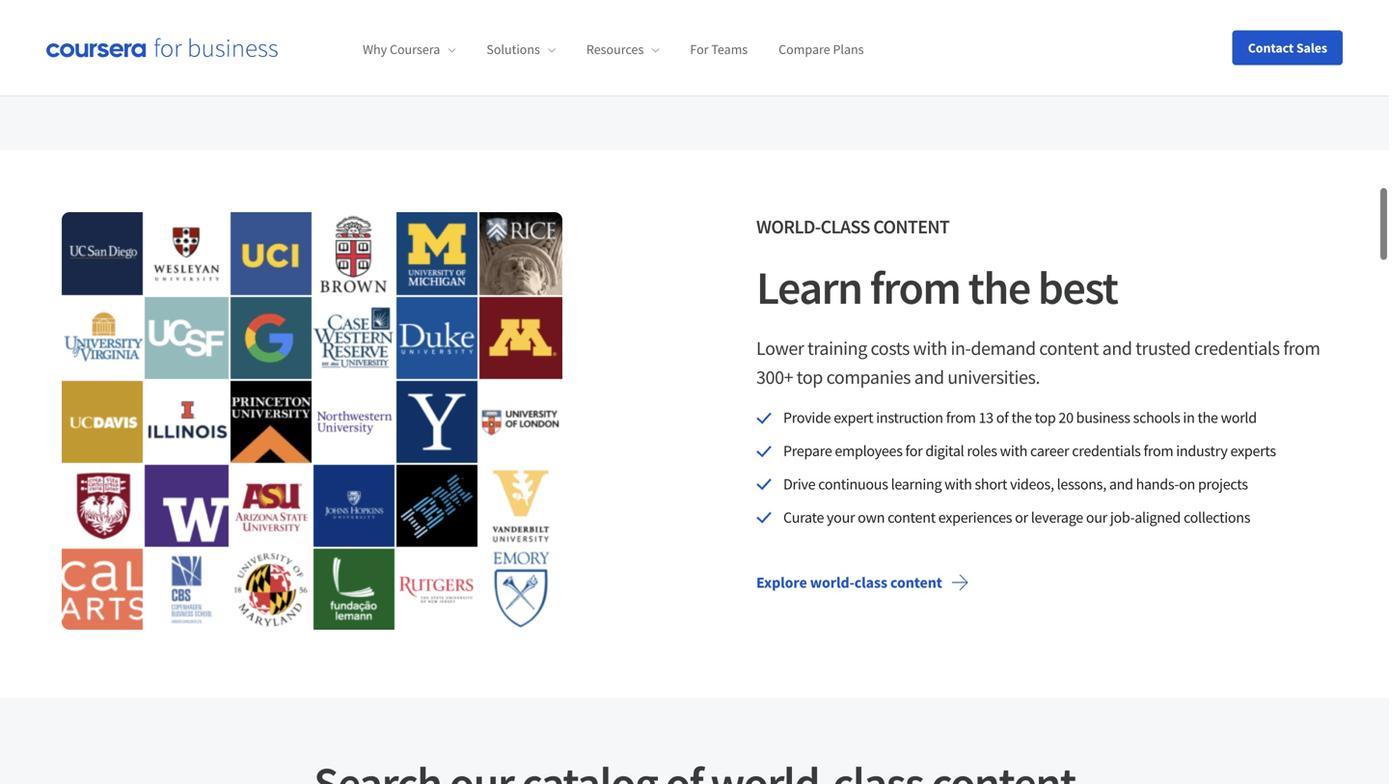 Task type: vqa. For each thing, say whether or not it's contained in the screenshot.
Job-
yes



Task type: describe. For each thing, give the bounding box(es) containing it.
continuous
[[818, 475, 888, 494]]

drive
[[783, 475, 815, 494]]

prepare employees for digital roles with career credentials from industry experts
[[783, 441, 1276, 461]]

on
[[1179, 475, 1195, 494]]

1 vertical spatial credentials
[[1072, 441, 1141, 461]]

with for short
[[945, 475, 972, 494]]

1 vertical spatial top
[[1035, 408, 1056, 428]]

provide
[[783, 408, 831, 428]]

from inside lower training costs with in-demand content and trusted credentials from 300+ top companies and universities.
[[1283, 336, 1320, 360]]

roles
[[967, 441, 997, 461]]

career
[[1030, 441, 1069, 461]]

for teams link
[[690, 41, 748, 58]]

job-
[[1110, 508, 1135, 527]]

our
[[1086, 508, 1107, 527]]

business
[[1076, 408, 1130, 428]]

explore
[[756, 573, 807, 592]]

and for videos,
[[1109, 475, 1133, 494]]

prepare
[[783, 441, 832, 461]]

credentials inside lower training costs with in-demand content and trusted credentials from 300+ top companies and universities.
[[1194, 336, 1280, 360]]

instruction
[[876, 408, 943, 428]]

why
[[363, 41, 387, 58]]

thirty logos from well known universities image
[[62, 212, 562, 630]]

learn
[[756, 259, 862, 317]]

p&g logo image
[[62, 36, 158, 82]]

employees
[[835, 441, 903, 461]]

1 vertical spatial class
[[854, 573, 887, 592]]

contact
[[1248, 39, 1294, 56]]

world-class content
[[756, 215, 949, 239]]

top inside lower training costs with in-demand content and trusted credentials from 300+ top companies and universities.
[[797, 365, 823, 389]]

industry
[[1176, 441, 1227, 461]]

resources link
[[586, 41, 659, 58]]

for
[[690, 41, 709, 58]]

teams
[[711, 41, 748, 58]]

leverage
[[1031, 508, 1083, 527]]

1 vertical spatial and
[[914, 365, 944, 389]]

drive continuous learning with short videos, lessons, and hands-on projects
[[783, 475, 1248, 494]]

20
[[1059, 408, 1073, 428]]

contact sales button
[[1233, 30, 1343, 65]]

videos,
[[1010, 475, 1054, 494]]

expert
[[834, 408, 873, 428]]

plans
[[833, 41, 864, 58]]

compare
[[779, 41, 830, 58]]

in
[[1183, 408, 1195, 428]]

contact sales
[[1248, 39, 1327, 56]]

schools
[[1133, 408, 1180, 428]]

experiences
[[938, 508, 1012, 527]]

content right world-
[[890, 573, 942, 592]]

lower
[[756, 336, 804, 360]]

explore world-class content link
[[741, 559, 985, 606]]

compare plans link
[[779, 41, 864, 58]]

learning
[[891, 475, 942, 494]]

13
[[979, 408, 993, 428]]

the up demand
[[968, 259, 1030, 317]]

300+
[[756, 365, 793, 389]]

best
[[1038, 259, 1118, 317]]

why coursera
[[363, 41, 440, 58]]



Task type: locate. For each thing, give the bounding box(es) containing it.
1 vertical spatial with
[[1000, 441, 1027, 461]]

trusted
[[1135, 336, 1191, 360]]

world-
[[810, 573, 854, 592]]

sales
[[1296, 39, 1327, 56]]

class
[[821, 215, 870, 239], [854, 573, 887, 592]]

1 horizontal spatial credentials
[[1194, 336, 1280, 360]]

explore world-class content
[[756, 573, 942, 592]]

with left short
[[945, 475, 972, 494]]

learn from the best
[[756, 259, 1118, 317]]

sabine m.
[[189, 32, 264, 56]]

provide expert instruction from 13 of the top 20 business schools in the world
[[783, 408, 1257, 428]]

for teams
[[690, 41, 748, 58]]

digital
[[925, 441, 964, 461]]

experts
[[1230, 441, 1276, 461]]

and up instruction
[[914, 365, 944, 389]]

and
[[1102, 336, 1132, 360], [914, 365, 944, 389], [1109, 475, 1133, 494]]

class down own
[[854, 573, 887, 592]]

compare plans
[[779, 41, 864, 58]]

world
[[1221, 408, 1257, 428]]

credentials down business
[[1072, 441, 1141, 461]]

with right roles
[[1000, 441, 1027, 461]]

0 vertical spatial top
[[797, 365, 823, 389]]

coursera
[[390, 41, 440, 58]]

0 horizontal spatial top
[[797, 365, 823, 389]]

why coursera link
[[363, 41, 456, 58]]

0 vertical spatial with
[[913, 336, 947, 360]]

credentials
[[1194, 336, 1280, 360], [1072, 441, 1141, 461]]

with
[[913, 336, 947, 360], [1000, 441, 1027, 461], [945, 475, 972, 494]]

and left trusted
[[1102, 336, 1132, 360]]

class up learn
[[821, 215, 870, 239]]

with for in-
[[913, 336, 947, 360]]

top left 20
[[1035, 408, 1056, 428]]

hands-
[[1136, 475, 1179, 494]]

curate your own content experiences or leverage our job-aligned collections
[[783, 508, 1250, 527]]

lessons,
[[1057, 475, 1106, 494]]

universities.
[[948, 365, 1040, 389]]

0 vertical spatial credentials
[[1194, 336, 1280, 360]]

training
[[807, 336, 867, 360]]

content inside lower training costs with in-demand content and trusted credentials from 300+ top companies and universities.
[[1039, 336, 1099, 360]]

aligned
[[1135, 508, 1181, 527]]

the
[[968, 259, 1030, 317], [1011, 408, 1032, 428], [1198, 408, 1218, 428]]

2 vertical spatial and
[[1109, 475, 1133, 494]]

sabine
[[189, 32, 243, 56]]

of
[[996, 408, 1009, 428]]

lower training costs with in-demand content and trusted credentials from 300+ top companies and universities.
[[756, 336, 1320, 389]]

own
[[858, 508, 885, 527]]

short
[[975, 475, 1007, 494]]

from
[[870, 259, 960, 317], [1283, 336, 1320, 360], [946, 408, 976, 428], [1144, 441, 1173, 461]]

with inside lower training costs with in-demand content and trusted credentials from 300+ top companies and universities.
[[913, 336, 947, 360]]

your
[[827, 508, 855, 527]]

demand
[[971, 336, 1036, 360]]

and up 'job-'
[[1109, 475, 1133, 494]]

projects
[[1198, 475, 1248, 494]]

0 vertical spatial class
[[821, 215, 870, 239]]

world-
[[756, 215, 821, 239]]

0 vertical spatial and
[[1102, 336, 1132, 360]]

top
[[797, 365, 823, 389], [1035, 408, 1056, 428]]

resources
[[586, 41, 644, 58]]

companies
[[826, 365, 911, 389]]

content down "best"
[[1039, 336, 1099, 360]]

top right 300+
[[797, 365, 823, 389]]

costs
[[871, 336, 910, 360]]

content
[[873, 215, 949, 239], [1039, 336, 1099, 360], [888, 508, 935, 527], [890, 573, 942, 592]]

content down learning
[[888, 508, 935, 527]]

the right in
[[1198, 408, 1218, 428]]

with left in-
[[913, 336, 947, 360]]

0 horizontal spatial credentials
[[1072, 441, 1141, 461]]

1 horizontal spatial top
[[1035, 408, 1056, 428]]

in-
[[951, 336, 971, 360]]

or
[[1015, 508, 1028, 527]]

and for demand
[[1102, 336, 1132, 360]]

collections
[[1184, 508, 1250, 527]]

credentials up world
[[1194, 336, 1280, 360]]

m.
[[246, 32, 264, 56]]

solutions link
[[487, 41, 556, 58]]

the right of
[[1011, 408, 1032, 428]]

coursera for business image
[[46, 38, 278, 58]]

content up the learn from the best on the right top of page
[[873, 215, 949, 239]]

for
[[905, 441, 923, 461]]

solutions
[[487, 41, 540, 58]]

curate
[[783, 508, 824, 527]]

2 vertical spatial with
[[945, 475, 972, 494]]



